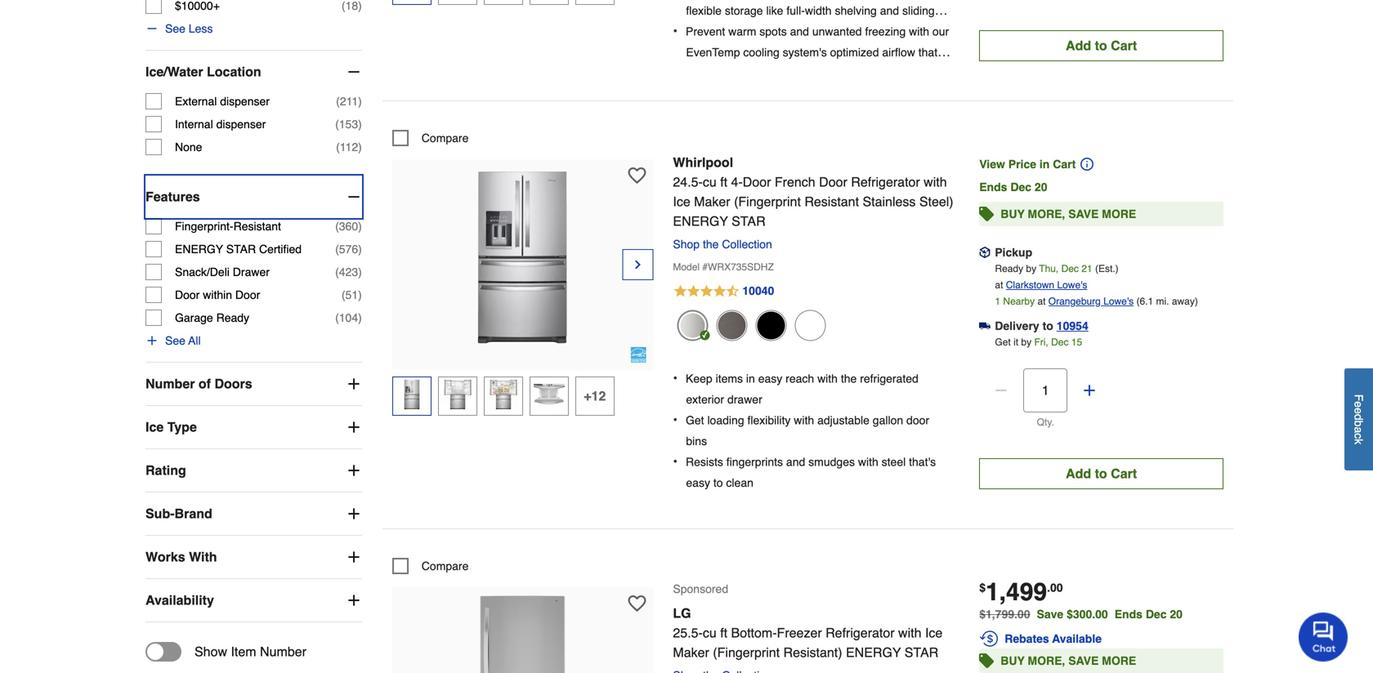 Task type: vqa. For each thing, say whether or not it's contained in the screenshot.
1st • from the bottom of the page
yes



Task type: describe. For each thing, give the bounding box(es) containing it.
) for ( 51 )
[[358, 289, 362, 302]]

with right flexibility
[[794, 414, 814, 427]]

(fingerprint inside lg 25.5-cu ft bottom-freezer refrigerator with ice maker (fingerprint resistant) energy star
[[713, 645, 780, 660]]

fingerprints
[[726, 456, 783, 469]]

warm
[[728, 25, 756, 38]]

exterior
[[686, 393, 724, 406]]

energy star certified
[[175, 243, 302, 256]]

2 add from the top
[[1066, 466, 1091, 481]]

none
[[175, 141, 202, 154]]

and inside the • keep items in easy reach with the refrigerated exterior drawer • get loading flexibility with adjustable gallon door bins • resists fingerprints and smudges with steel that's easy to clean
[[786, 456, 805, 469]]

pickup image
[[979, 247, 991, 258]]

type
[[167, 420, 197, 435]]

get it by fri, dec 15
[[995, 337, 1082, 348]]

chevron right image
[[631, 257, 644, 273]]

ice inside lg 25.5-cu ft bottom-freezer refrigerator with ice maker (fingerprint resistant) energy star
[[925, 626, 943, 641]]

0 horizontal spatial energy
[[175, 243, 223, 256]]

Stepper number input field with increment and decrement buttons number field
[[1024, 369, 1068, 413]]

was price $1,799.00 element
[[979, 604, 1037, 621]]

0 horizontal spatial at
[[995, 280, 1003, 291]]

in inside the • keep items in easy reach with the refrigerated exterior drawer • get loading flexibility with adjustable gallon door bins • resists fingerprints and smudges with steel that's easy to clean
[[746, 372, 755, 386]]

423
[[339, 266, 358, 279]]

airflow
[[882, 46, 915, 59]]

cart inside "element"
[[1053, 158, 1076, 171]]

number of doors
[[145, 376, 252, 392]]

211
[[340, 95, 358, 108]]

with right reach
[[817, 372, 838, 386]]

( 576 )
[[335, 243, 362, 256]]

0 vertical spatial lowe's
[[1057, 280, 1087, 291]]

1 horizontal spatial at
[[1038, 296, 1046, 307]]

wrx735sdhz
[[708, 262, 774, 273]]

refrigerator inside 'whirlpool 24.5-cu ft 4-door french door refrigerator with ice maker (fingerprint resistant stainless steel) energy star'
[[851, 175, 920, 190]]

item
[[231, 645, 256, 660]]

0 horizontal spatial resistant
[[233, 220, 281, 233]]

• prevent warm spots and unwanted freezing with our eventemp cooling system's optimized airflow that ensures a consistent temperature throughout your refrigerator.
[[673, 23, 949, 101]]

model
[[673, 262, 700, 273]]

ensures
[[686, 67, 727, 80]]

snack/deli drawer
[[175, 266, 270, 279]]

sub-brand button
[[145, 493, 362, 535]]

ready inside ready by thu, dec 21 (est.) at clarkstown lowe's 1 nearby at orangeburg lowe's (6.1 mi. away)
[[995, 263, 1023, 275]]

see all
[[165, 334, 201, 347]]

1 add from the top
[[1066, 38, 1091, 53]]

$ 1,499 .00
[[979, 578, 1063, 607]]

1 add to cart from the top
[[1066, 38, 1137, 53]]

available
[[1052, 633, 1102, 646]]

energy star qualified image
[[631, 347, 647, 363]]

refrigerator inside lg 25.5-cu ft bottom-freezer refrigerator with ice maker (fingerprint resistant) energy star
[[826, 626, 895, 641]]

clarkstown lowe's button
[[1006, 277, 1087, 293]]

drawer
[[727, 393, 762, 406]]

1
[[995, 296, 1001, 307]]

orangeburg lowe's button
[[1049, 293, 1134, 310]]

more, for tag filled icon
[[1028, 208, 1065, 221]]

cooling
[[743, 46, 780, 59]]

rebates
[[1005, 633, 1049, 646]]

fri,
[[1034, 337, 1049, 348]]

white image
[[795, 310, 826, 341]]

dispenser for external dispenser
[[220, 95, 270, 108]]

0 horizontal spatial 20
[[1035, 181, 1047, 194]]

0 vertical spatial plus image
[[1082, 383, 1098, 399]]

plus image inside 'rating' 'button'
[[346, 463, 362, 479]]

plus image for of
[[346, 376, 362, 392]]

external
[[175, 95, 217, 108]]

ft for 4-
[[720, 175, 728, 190]]

system's
[[783, 46, 827, 59]]

plus image for brand
[[346, 506, 362, 522]]

and inside "• prevent warm spots and unwanted freezing with our eventemp cooling system's optimized airflow that ensures a consistent temperature throughout your refrigerator."
[[790, 25, 809, 38]]

tag filled image
[[979, 650, 994, 673]]

to inside the • keep items in easy reach with the refrigerated exterior drawer • get loading flexibility with adjustable gallon door bins • resists fingerprints and smudges with steel that's easy to clean
[[713, 477, 723, 490]]

( for 360
[[335, 220, 339, 233]]

4.5 stars image
[[673, 282, 775, 302]]

) for ( 360 )
[[358, 220, 362, 233]]

of
[[199, 376, 211, 392]]

keep
[[686, 372, 713, 386]]

freezing
[[865, 25, 906, 38]]

cu for 24.5-
[[703, 175, 717, 190]]

• inside "• prevent warm spots and unwanted freezing with our eventemp cooling system's optimized airflow that ensures a consistent temperature throughout your refrigerator."
[[673, 23, 678, 39]]

$1,799.00
[[979, 608, 1030, 621]]

with inside 'whirlpool 24.5-cu ft 4-door french door refrigerator with ice maker (fingerprint resistant stainless steel) energy star'
[[924, 175, 947, 190]]

maker inside lg 25.5-cu ft bottom-freezer refrigerator with ice maker (fingerprint resistant) energy star
[[673, 645, 709, 660]]

heart outline image
[[628, 167, 646, 185]]

dec left 15
[[1051, 337, 1069, 348]]

plus image inside see all button
[[145, 334, 159, 347]]

3 thumbnail image from the left
[[488, 379, 519, 410]]

nearby
[[1003, 296, 1035, 307]]

eventemp
[[686, 46, 740, 59]]

truck filled image
[[979, 321, 991, 332]]

plus image for with
[[346, 549, 362, 566]]

reach
[[786, 372, 814, 386]]

minus image inside ice/water location button
[[346, 64, 362, 80]]

ends dec 20 element for view price in cart
[[979, 181, 1054, 194]]

$1,799.00 save $300.00 ends dec 20
[[979, 608, 1183, 621]]

2 gallery item 0 image from the top
[[433, 596, 613, 674]]

mi.
[[1156, 296, 1169, 307]]

spots
[[760, 25, 787, 38]]

0 vertical spatial get
[[995, 337, 1011, 348]]

door down drawer
[[235, 289, 260, 302]]

minus image inside features button
[[346, 189, 362, 205]]

2 thumbnail image from the left
[[442, 379, 473, 410]]

1 horizontal spatial lowe's
[[1104, 296, 1134, 307]]

throughout
[[859, 67, 914, 80]]

availability button
[[145, 580, 362, 622]]

ends dec 20
[[979, 181, 1047, 194]]

door up garage at the left top
[[175, 289, 200, 302]]

all
[[188, 334, 201, 347]]

4 thumbnail image from the left
[[534, 379, 565, 410]]

0 vertical spatial ends
[[979, 181, 1007, 194]]

dec down price
[[1011, 181, 1032, 194]]

show
[[195, 645, 227, 660]]

576
[[339, 243, 358, 256]]

tag filled image
[[979, 203, 994, 226]]

view price in cart
[[979, 158, 1076, 171]]

1 vertical spatial star
[[226, 243, 256, 256]]

cu for 25.5-
[[703, 626, 717, 641]]

that's
[[909, 456, 936, 469]]

dispenser for internal dispenser
[[216, 118, 266, 131]]

snack/deli
[[175, 266, 230, 279]]

1002543648 element
[[392, 558, 469, 575]]

104
[[339, 312, 358, 325]]

(6.1
[[1137, 296, 1153, 307]]

star inside lg 25.5-cu ft bottom-freezer refrigerator with ice maker (fingerprint resistant) energy star
[[905, 645, 939, 660]]

1 gallery item 0 image from the top
[[433, 168, 613, 347]]

ready by thu, dec 21 (est.) at clarkstown lowe's 1 nearby at orangeburg lowe's (6.1 mi. away)
[[995, 263, 1198, 307]]

optimized
[[830, 46, 879, 59]]

b
[[1352, 421, 1365, 427]]

whirlpool
[[673, 155, 733, 170]]

number inside "button"
[[145, 376, 195, 392]]

steel
[[882, 456, 906, 469]]

maker inside 'whirlpool 24.5-cu ft 4-door french door refrigerator with ice maker (fingerprint resistant stainless steel) energy star'
[[694, 194, 730, 209]]

( for 576
[[335, 243, 339, 256]]

by inside ready by thu, dec 21 (est.) at clarkstown lowe's 1 nearby at orangeburg lowe's (6.1 mi. away)
[[1026, 263, 1037, 275]]

more for tag filled icon
[[1102, 208, 1136, 221]]

k
[[1352, 439, 1365, 445]]

sub-
[[145, 506, 175, 522]]

(fingerprint inside 'whirlpool 24.5-cu ft 4-door french door refrigerator with ice maker (fingerprint resistant stainless steel) energy star'
[[734, 194, 801, 209]]

rebates icon image
[[979, 629, 999, 649]]

ice type button
[[145, 406, 362, 449]]

save for tag filled icon
[[1069, 208, 1099, 221]]

buy for tag filled image
[[1001, 655, 1025, 668]]

0 vertical spatial the
[[703, 238, 719, 251]]

less
[[189, 22, 213, 35]]

see for see all
[[165, 334, 185, 347]]

bottom-
[[731, 626, 777, 641]]

freezer
[[777, 626, 822, 641]]

buy for tag filled icon
[[1001, 208, 1025, 221]]

our
[[933, 25, 949, 38]]

stainless
[[863, 194, 916, 209]]

in inside view price in cart "element"
[[1040, 158, 1050, 171]]

shop
[[673, 238, 700, 251]]

door left french
[[743, 175, 771, 190]]

see less button
[[145, 21, 213, 37]]

price
[[1008, 158, 1036, 171]]

(est.)
[[1095, 263, 1119, 275]]

resistant inside 'whirlpool 24.5-cu ft 4-door french door refrigerator with ice maker (fingerprint resistant stainless steel) energy star'
[[805, 194, 859, 209]]

clarkstown
[[1006, 280, 1055, 291]]



Task type: locate. For each thing, give the bounding box(es) containing it.
compare inside "1002543648" element
[[422, 560, 469, 573]]

0 vertical spatial add to cart button
[[979, 30, 1224, 61]]

cu down whirlpool
[[703, 175, 717, 190]]

with left steel on the bottom
[[858, 456, 879, 469]]

( down 423
[[335, 312, 339, 325]]

energy inside 'whirlpool 24.5-cu ft 4-door french door refrigerator with ice maker (fingerprint resistant stainless steel) energy star'
[[673, 214, 728, 229]]

energy inside lg 25.5-cu ft bottom-freezer refrigerator with ice maker (fingerprint resistant) energy star
[[846, 645, 901, 660]]

ice/water location
[[145, 64, 261, 79]]

dispenser down ice/water location button
[[220, 95, 270, 108]]

fingerprint resistant black stainless image
[[716, 310, 747, 341]]

1 horizontal spatial ends
[[1115, 608, 1143, 621]]

0 vertical spatial ends dec 20 element
[[979, 181, 1054, 194]]

360
[[339, 220, 358, 233]]

ft inside lg 25.5-cu ft bottom-freezer refrigerator with ice maker (fingerprint resistant) energy star
[[720, 626, 728, 641]]

0 vertical spatial ft
[[720, 175, 728, 190]]

1 horizontal spatial star
[[732, 214, 766, 229]]

0 horizontal spatial minus image
[[145, 22, 159, 35]]

buy more, save more for tag filled icon
[[1001, 208, 1136, 221]]

f
[[1352, 394, 1365, 401]]

1 horizontal spatial ice
[[673, 194, 690, 209]]

fingerprint resistant stainless steel image
[[677, 310, 708, 341]]

4 ) from the top
[[358, 220, 362, 233]]

see left all
[[165, 334, 185, 347]]

) down ( 51 )
[[358, 312, 362, 325]]

shop the collection link
[[673, 238, 779, 251]]

0 vertical spatial in
[[1040, 158, 1050, 171]]

clean
[[726, 477, 754, 490]]

lowe's left (6.1
[[1104, 296, 1134, 307]]

see inside see all button
[[165, 334, 185, 347]]

20 down view price in cart "element" in the top of the page
[[1035, 181, 1047, 194]]

ft left bottom-
[[720, 626, 728, 641]]

minus image inside see less button
[[145, 22, 159, 35]]

2 ft from the top
[[720, 626, 728, 641]]

( down '( 360 )'
[[335, 243, 339, 256]]

1 vertical spatial ft
[[720, 626, 728, 641]]

2 buy from the top
[[1001, 655, 1025, 668]]

save for tag filled image
[[1069, 655, 1099, 668]]

2 vertical spatial save
[[1069, 655, 1099, 668]]

maker down 25.5-
[[673, 645, 709, 660]]

2 vertical spatial ice
[[925, 626, 943, 641]]

• left loading
[[673, 412, 678, 428]]

ends dec 20 element up rebates available button
[[1115, 608, 1189, 621]]

heart outline image
[[628, 595, 646, 613]]

) for ( 576 )
[[358, 243, 362, 256]]

ends dec 20 element
[[979, 181, 1054, 194], [1115, 608, 1189, 621]]

0 vertical spatial minus image
[[145, 22, 159, 35]]

1 vertical spatial more
[[1102, 655, 1136, 668]]

1 vertical spatial energy
[[175, 243, 223, 256]]

0 vertical spatial ready
[[995, 263, 1023, 275]]

fingerprint-resistant
[[175, 220, 281, 233]]

0 vertical spatial save
[[1069, 208, 1099, 221]]

0 vertical spatial cu
[[703, 175, 717, 190]]

see left less
[[165, 22, 185, 35]]

(fingerprint down bottom-
[[713, 645, 780, 660]]

save up rebates available
[[1037, 608, 1064, 621]]

with left our in the right top of the page
[[909, 25, 929, 38]]

buy right tag filled icon
[[1001, 208, 1025, 221]]

get left it
[[995, 337, 1011, 348]]

a inside "• prevent warm spots and unwanted freezing with our eventemp cooling system's optimized airflow that ensures a consistent temperature throughout your refrigerator."
[[730, 67, 736, 80]]

resistant down french
[[805, 194, 859, 209]]

energy right resistant)
[[846, 645, 901, 660]]

2 horizontal spatial star
[[905, 645, 939, 660]]

refrigerator up stainless
[[851, 175, 920, 190]]

0 vertical spatial a
[[730, 67, 736, 80]]

10040 button
[[673, 282, 960, 302]]

1 vertical spatial compare
[[422, 560, 469, 573]]

by up clarkstown
[[1026, 263, 1037, 275]]

ft inside 'whirlpool 24.5-cu ft 4-door french door refrigerator with ice maker (fingerprint resistant stainless steel) energy star'
[[720, 175, 728, 190]]

) up ( 51 )
[[358, 266, 362, 279]]

chat invite button image
[[1299, 612, 1349, 662]]

in
[[1040, 158, 1050, 171], [746, 372, 755, 386]]

1 vertical spatial (fingerprint
[[713, 645, 780, 660]]

more, for tag filled image
[[1028, 655, 1065, 668]]

1 horizontal spatial in
[[1040, 158, 1050, 171]]

( for 211
[[336, 95, 340, 108]]

ice left type
[[145, 420, 164, 435]]

minus image
[[145, 22, 159, 35], [346, 189, 362, 205]]

whirlpool24.5-cu ft 4-door french door refrigerator with ice maker (fingerprint resistant stainless steel) energy star element
[[392, 159, 653, 370]]

) for ( 423 )
[[358, 266, 362, 279]]

star inside 'whirlpool 24.5-cu ft 4-door french door refrigerator with ice maker (fingerprint resistant stainless steel) energy star'
[[732, 214, 766, 229]]

0 vertical spatial easy
[[758, 372, 782, 386]]

( for 104
[[335, 312, 339, 325]]

save down available
[[1069, 655, 1099, 668]]

• left "prevent"
[[673, 23, 678, 39]]

ice/water
[[145, 64, 203, 79]]

20 up rebates available button
[[1170, 608, 1183, 621]]

resistant
[[805, 194, 859, 209], [233, 220, 281, 233]]

with inside "• prevent warm spots and unwanted freezing with our eventemp cooling system's optimized airflow that ensures a consistent temperature throughout your refrigerator."
[[909, 25, 929, 38]]

1 vertical spatial cart
[[1053, 158, 1076, 171]]

in right the items
[[746, 372, 755, 386]]

buy right tag filled image
[[1001, 655, 1025, 668]]

with left rebates icon at the right bottom of page
[[898, 626, 922, 641]]

1 vertical spatial at
[[1038, 296, 1046, 307]]

1 vertical spatial gallery item 0 image
[[433, 596, 613, 674]]

more up (est.)
[[1102, 208, 1136, 221]]

dec inside ready by thu, dec 21 (est.) at clarkstown lowe's 1 nearby at orangeburg lowe's (6.1 mi. away)
[[1061, 263, 1079, 275]]

see
[[165, 22, 185, 35], [165, 334, 185, 347]]

1 vertical spatial ice
[[145, 420, 164, 435]]

2 e from the top
[[1352, 408, 1365, 414]]

1 thumbnail image from the left
[[396, 379, 427, 410]]

plus image for type
[[346, 419, 362, 436]]

steel)
[[919, 194, 954, 209]]

1 horizontal spatial resistant
[[805, 194, 859, 209]]

( for 51
[[342, 289, 345, 302]]

doors
[[215, 376, 252, 392]]

•
[[673, 23, 678, 39], [673, 371, 678, 386], [673, 412, 678, 428], [673, 454, 678, 469]]

and left smudges at the right of the page
[[786, 456, 805, 469]]

0 vertical spatial resistant
[[805, 194, 859, 209]]

minus image left see less
[[145, 22, 159, 35]]

0 vertical spatial energy
[[673, 214, 728, 229]]

0 vertical spatial buy more, save more
[[1001, 208, 1136, 221]]

• left keep on the bottom of the page
[[673, 371, 678, 386]]

1 see from the top
[[165, 22, 185, 35]]

0 vertical spatial see
[[165, 22, 185, 35]]

10040
[[743, 284, 774, 298]]

consistent
[[740, 67, 791, 80]]

the inside the • keep items in easy reach with the refrigerated exterior drawer • get loading flexibility with adjustable gallon door bins • resists fingerprints and smudges with steel that's easy to clean
[[841, 372, 857, 386]]

0 vertical spatial more,
[[1028, 208, 1065, 221]]

compare for "1002543648" element
[[422, 560, 469, 573]]

0 vertical spatial minus image
[[346, 64, 362, 80]]

( for 423
[[335, 266, 339, 279]]

( up "104"
[[342, 289, 345, 302]]

1 vertical spatial a
[[1352, 427, 1365, 433]]

get up bins on the bottom
[[686, 414, 704, 427]]

2 compare from the top
[[422, 560, 469, 573]]

+12
[[584, 389, 606, 404]]

1 vertical spatial easy
[[686, 477, 710, 490]]

see inside see less button
[[165, 22, 185, 35]]

model # wrx735sdhz
[[673, 262, 774, 273]]

add to cart button
[[979, 30, 1224, 61], [979, 459, 1224, 490]]

1 horizontal spatial 20
[[1170, 608, 1183, 621]]

ready down pickup
[[995, 263, 1023, 275]]

1 add to cart button from the top
[[979, 30, 1224, 61]]

1 horizontal spatial the
[[841, 372, 857, 386]]

0 horizontal spatial the
[[703, 238, 719, 251]]

plus image inside number of doors "button"
[[346, 376, 362, 392]]

ends dec 20 element down price
[[979, 181, 1054, 194]]

( 423 )
[[335, 266, 362, 279]]

a right ensures at top
[[730, 67, 736, 80]]

buy
[[1001, 208, 1025, 221], [1001, 655, 1025, 668]]

( down 576
[[335, 266, 339, 279]]

1 vertical spatial ends
[[1115, 608, 1143, 621]]

1 more from the top
[[1102, 208, 1136, 221]]

your
[[917, 67, 939, 80]]

1 vertical spatial minus image
[[346, 189, 362, 205]]

works
[[145, 550, 185, 565]]

certified
[[259, 243, 302, 256]]

2 more from the top
[[1102, 655, 1136, 668]]

1 vertical spatial the
[[841, 372, 857, 386]]

add to cart
[[1066, 38, 1137, 53], [1066, 466, 1137, 481]]

1 compare from the top
[[422, 132, 469, 145]]

0 horizontal spatial lowe's
[[1057, 280, 1087, 291]]

( down ( 211 )
[[335, 118, 339, 131]]

energy up shop
[[673, 214, 728, 229]]

actual price $1,499.00 element
[[979, 578, 1063, 607]]

sub-brand
[[145, 506, 212, 522]]

that
[[919, 46, 938, 59]]

0 horizontal spatial a
[[730, 67, 736, 80]]

0 vertical spatial refrigerator
[[851, 175, 920, 190]]

0 horizontal spatial minus image
[[346, 64, 362, 80]]

prevent
[[686, 25, 725, 38]]

0 vertical spatial maker
[[694, 194, 730, 209]]

1 buy from the top
[[1001, 208, 1025, 221]]

star up drawer
[[226, 243, 256, 256]]

1 vertical spatial resistant
[[233, 220, 281, 233]]

7 ) from the top
[[358, 289, 362, 302]]

1 buy more, save more from the top
[[1001, 208, 1136, 221]]

1 horizontal spatial energy
[[673, 214, 728, 229]]

) down 211
[[358, 118, 362, 131]]

0 horizontal spatial number
[[145, 376, 195, 392]]

temperature
[[794, 67, 856, 80]]

availability
[[145, 593, 214, 608]]

) up ( 153 )
[[358, 95, 362, 108]]

gallon
[[873, 414, 903, 427]]

0 horizontal spatial star
[[226, 243, 256, 256]]

more down rebates available button
[[1102, 655, 1136, 668]]

ft
[[720, 175, 728, 190], [720, 626, 728, 641]]

(fingerprint down french
[[734, 194, 801, 209]]

1 vertical spatial refrigerator
[[826, 626, 895, 641]]

+12 button
[[575, 377, 615, 416]]

c
[[1352, 433, 1365, 439]]

in right price
[[1040, 158, 1050, 171]]

1 vertical spatial get
[[686, 414, 704, 427]]

refrigerator
[[851, 175, 920, 190], [826, 626, 895, 641]]

buy more, save more down available
[[1001, 655, 1136, 668]]

) for ( 112 )
[[358, 141, 362, 154]]

refrigerator.
[[686, 88, 745, 101]]

0 vertical spatial more
[[1102, 208, 1136, 221]]

number right item
[[260, 645, 306, 660]]

2 cu from the top
[[703, 626, 717, 641]]

cu left bottom-
[[703, 626, 717, 641]]

(
[[336, 95, 340, 108], [335, 118, 339, 131], [336, 141, 340, 154], [335, 220, 339, 233], [335, 243, 339, 256], [335, 266, 339, 279], [342, 289, 345, 302], [335, 312, 339, 325]]

easy down resists
[[686, 477, 710, 490]]

show item number
[[195, 645, 306, 660]]

1 cu from the top
[[703, 175, 717, 190]]

maker down 24.5-
[[694, 194, 730, 209]]

1 vertical spatial number
[[260, 645, 306, 660]]

( 211 )
[[336, 95, 362, 108]]

1 vertical spatial add to cart
[[1066, 466, 1137, 481]]

at down clarkstown lowe's button
[[1038, 296, 1046, 307]]

1 vertical spatial in
[[746, 372, 755, 386]]

1 ) from the top
[[358, 95, 362, 108]]

2 ) from the top
[[358, 118, 362, 131]]

resistant down features button
[[233, 220, 281, 233]]

more
[[1102, 208, 1136, 221], [1102, 655, 1136, 668]]

features
[[145, 189, 200, 204]]

qty.
[[1037, 417, 1054, 428]]

0 vertical spatial gallery item 0 image
[[433, 168, 613, 347]]

2 more, from the top
[[1028, 655, 1065, 668]]

ends
[[979, 181, 1007, 194], [1115, 608, 1143, 621]]

( 51 )
[[342, 289, 362, 302]]

lg
[[673, 606, 691, 621]]

153
[[339, 118, 358, 131]]

1 vertical spatial buy more, save more
[[1001, 655, 1136, 668]]

rebates available button
[[979, 629, 1224, 649]]

10954
[[1057, 320, 1089, 333]]

star left tag filled image
[[905, 645, 939, 660]]

a inside button
[[1352, 427, 1365, 433]]

save down info image
[[1069, 208, 1099, 221]]

garage ready
[[175, 312, 249, 325]]

1 horizontal spatial minus image
[[993, 383, 1010, 399]]

ice left rebates icon at the right bottom of page
[[925, 626, 943, 641]]

2 • from the top
[[673, 371, 678, 386]]

more, down ends dec 20
[[1028, 208, 1065, 221]]

) up "104"
[[358, 289, 362, 302]]

1 horizontal spatial minus image
[[346, 189, 362, 205]]

energy
[[673, 214, 728, 229], [175, 243, 223, 256], [846, 645, 901, 660]]

dec up rebates available button
[[1146, 608, 1167, 621]]

$
[[979, 582, 986, 595]]

e up b on the bottom right of the page
[[1352, 408, 1365, 414]]

0 vertical spatial add
[[1066, 38, 1091, 53]]

( up ( 153 )
[[336, 95, 340, 108]]

lg 25.5-cu ft bottom-freezer refrigerator with ice maker (fingerprint resistant) energy star
[[673, 606, 943, 660]]

star up the collection
[[732, 214, 766, 229]]

1 vertical spatial minus image
[[993, 383, 1010, 399]]

2 add to cart from the top
[[1066, 466, 1137, 481]]

gallery item 0 image
[[433, 168, 613, 347], [433, 596, 613, 674]]

refrigerated
[[860, 372, 919, 386]]

savings save $300.00 element
[[1037, 608, 1189, 621]]

plus image inside works with button
[[346, 549, 362, 566]]

with up steel)
[[924, 175, 947, 190]]

loading
[[707, 414, 744, 427]]

)
[[358, 95, 362, 108], [358, 118, 362, 131], [358, 141, 362, 154], [358, 220, 362, 233], [358, 243, 362, 256], [358, 266, 362, 279], [358, 289, 362, 302], [358, 312, 362, 325]]

1 horizontal spatial get
[[995, 337, 1011, 348]]

minus image left the stepper number input field with increment and decrement buttons number field
[[993, 383, 1010, 399]]

a
[[730, 67, 736, 80], [1352, 427, 1365, 433]]

3 • from the top
[[673, 412, 678, 428]]

cart
[[1111, 38, 1137, 53], [1053, 158, 1076, 171], [1111, 466, 1137, 481]]

smudges
[[809, 456, 855, 469]]

2 vertical spatial cart
[[1111, 466, 1137, 481]]

1 horizontal spatial ends dec 20 element
[[1115, 608, 1189, 621]]

with inside lg 25.5-cu ft bottom-freezer refrigerator with ice maker (fingerprint resistant) energy star
[[898, 626, 922, 641]]

by
[[1026, 263, 1037, 275], [1021, 337, 1032, 348]]

easy left reach
[[758, 372, 782, 386]]

e up d
[[1352, 401, 1365, 408]]

6 ) from the top
[[358, 266, 362, 279]]

( down ( 153 )
[[336, 141, 340, 154]]

d
[[1352, 414, 1365, 421]]

buy more, save more for tag filled image
[[1001, 655, 1136, 668]]

0 vertical spatial compare
[[422, 132, 469, 145]]

1 vertical spatial buy
[[1001, 655, 1025, 668]]

2 see from the top
[[165, 334, 185, 347]]

8 ) from the top
[[358, 312, 362, 325]]

rating
[[145, 463, 186, 478]]

1 vertical spatial ready
[[216, 312, 249, 325]]

( for 153
[[335, 118, 339, 131]]

add
[[1066, 38, 1091, 53], [1066, 466, 1091, 481]]

get inside the • keep items in easy reach with the refrigerated exterior drawer • get loading flexibility with adjustable gallon door bins • resists fingerprints and smudges with steel that's easy to clean
[[686, 414, 704, 427]]

1 vertical spatial add to cart button
[[979, 459, 1224, 490]]

ends dec 20 element for save $300.00
[[1115, 608, 1189, 621]]

the up #
[[703, 238, 719, 251]]

2 buy more, save more from the top
[[1001, 655, 1136, 668]]

a up k
[[1352, 427, 1365, 433]]

1 • from the top
[[673, 23, 678, 39]]

cu inside 'whirlpool 24.5-cu ft 4-door french door refrigerator with ice maker (fingerprint resistant stainless steel) energy star'
[[703, 175, 717, 190]]

0 horizontal spatial ice
[[145, 420, 164, 435]]

ready down door within door
[[216, 312, 249, 325]]

plus image
[[145, 334, 159, 347], [346, 376, 362, 392], [346, 419, 362, 436], [346, 506, 362, 522], [346, 549, 362, 566], [346, 593, 362, 609]]

minus image up ( 211 )
[[346, 64, 362, 80]]

0 horizontal spatial easy
[[686, 477, 710, 490]]

see for see less
[[165, 22, 185, 35]]

51
[[345, 289, 358, 302]]

1000257811 element
[[392, 130, 469, 146]]

e
[[1352, 401, 1365, 408], [1352, 408, 1365, 414]]

ice inside button
[[145, 420, 164, 435]]

1 ft from the top
[[720, 175, 728, 190]]

0 horizontal spatial ready
[[216, 312, 249, 325]]

24.5-
[[673, 175, 703, 190]]

lowe's up orangeburg
[[1057, 280, 1087, 291]]

pickup
[[995, 246, 1032, 259]]

1 vertical spatial maker
[[673, 645, 709, 660]]

plus image
[[1082, 383, 1098, 399], [346, 463, 362, 479]]

info image
[[1081, 158, 1094, 171]]

minus image up 360
[[346, 189, 362, 205]]

1 horizontal spatial easy
[[758, 372, 782, 386]]

cu inside lg 25.5-cu ft bottom-freezer refrigerator with ice maker (fingerprint resistant) energy star
[[703, 626, 717, 641]]

garage
[[175, 312, 213, 325]]

minus image
[[346, 64, 362, 80], [993, 383, 1010, 399]]

( up 576
[[335, 220, 339, 233]]

with
[[189, 550, 217, 565]]

cu
[[703, 175, 717, 190], [703, 626, 717, 641]]

) down '( 360 )'
[[358, 243, 362, 256]]

plus image inside sub-brand button
[[346, 506, 362, 522]]

by right it
[[1021, 337, 1032, 348]]

3 ) from the top
[[358, 141, 362, 154]]

ends up rebates available button
[[1115, 608, 1143, 621]]

adjustable
[[817, 414, 870, 427]]

.00
[[1047, 582, 1063, 595]]

$300.00
[[1067, 608, 1108, 621]]

0 horizontal spatial ends
[[979, 181, 1007, 194]]

0 vertical spatial and
[[790, 25, 809, 38]]

1 vertical spatial save
[[1037, 608, 1064, 621]]

0 horizontal spatial plus image
[[346, 463, 362, 479]]

buy more, save more down info image
[[1001, 208, 1136, 221]]

0 horizontal spatial get
[[686, 414, 704, 427]]

view price in cart element
[[979, 153, 1096, 177]]

view
[[979, 158, 1005, 171]]

ft for bottom-
[[720, 626, 728, 641]]

1 horizontal spatial number
[[260, 645, 306, 660]]

0 horizontal spatial in
[[746, 372, 755, 386]]

• left resists
[[673, 454, 678, 469]]

) for ( 211 )
[[358, 95, 362, 108]]

0 horizontal spatial ends dec 20 element
[[979, 181, 1054, 194]]

more for tag filled image
[[1102, 655, 1136, 668]]

2 vertical spatial star
[[905, 645, 939, 660]]

black image
[[756, 310, 787, 341]]

compare inside 1000257811 element
[[422, 132, 469, 145]]

door right french
[[819, 175, 847, 190]]

number left of
[[145, 376, 195, 392]]

• keep items in easy reach with the refrigerated exterior drawer • get loading flexibility with adjustable gallon door bins • resists fingerprints and smudges with steel that's easy to clean
[[673, 371, 936, 490]]

show item number element
[[145, 643, 306, 662]]

energy up snack/deli
[[175, 243, 223, 256]]

ready
[[995, 263, 1023, 275], [216, 312, 249, 325]]

flexibility
[[748, 414, 791, 427]]

1 vertical spatial by
[[1021, 337, 1032, 348]]

1 e from the top
[[1352, 401, 1365, 408]]

5 ) from the top
[[358, 243, 362, 256]]

1 vertical spatial see
[[165, 334, 185, 347]]

it
[[1014, 337, 1019, 348]]

2 vertical spatial energy
[[846, 645, 901, 660]]

plus image inside ice type button
[[346, 419, 362, 436]]

see less
[[165, 22, 213, 35]]

the left the refrigerated
[[841, 372, 857, 386]]

plus image inside availability button
[[346, 593, 362, 609]]

and up system's
[[790, 25, 809, 38]]

ft left 4-
[[720, 175, 728, 190]]

ice inside 'whirlpool 24.5-cu ft 4-door french door refrigerator with ice maker (fingerprint resistant stainless steel) energy star'
[[673, 194, 690, 209]]

0 vertical spatial dispenser
[[220, 95, 270, 108]]

ice down 24.5-
[[673, 194, 690, 209]]

4 • from the top
[[673, 454, 678, 469]]

2 add to cart button from the top
[[979, 459, 1224, 490]]

) for ( 104 )
[[358, 312, 362, 325]]

0 vertical spatial cart
[[1111, 38, 1137, 53]]

) for ( 153 )
[[358, 118, 362, 131]]

( for 112
[[336, 141, 340, 154]]

more, down rebates available
[[1028, 655, 1065, 668]]

ends down view
[[979, 181, 1007, 194]]

drawer
[[233, 266, 270, 279]]

refrigerator up resistant)
[[826, 626, 895, 641]]

features button
[[145, 176, 362, 218]]

dec left 21
[[1061, 263, 1079, 275]]

0 vertical spatial star
[[732, 214, 766, 229]]

thumbnail image
[[396, 379, 427, 410], [442, 379, 473, 410], [488, 379, 519, 410], [534, 379, 565, 410]]

0 vertical spatial 20
[[1035, 181, 1047, 194]]

items
[[716, 372, 743, 386]]

0 vertical spatial add to cart
[[1066, 38, 1137, 53]]

compare for 1000257811 element
[[422, 132, 469, 145]]

1 vertical spatial cu
[[703, 626, 717, 641]]

1 more, from the top
[[1028, 208, 1065, 221]]



